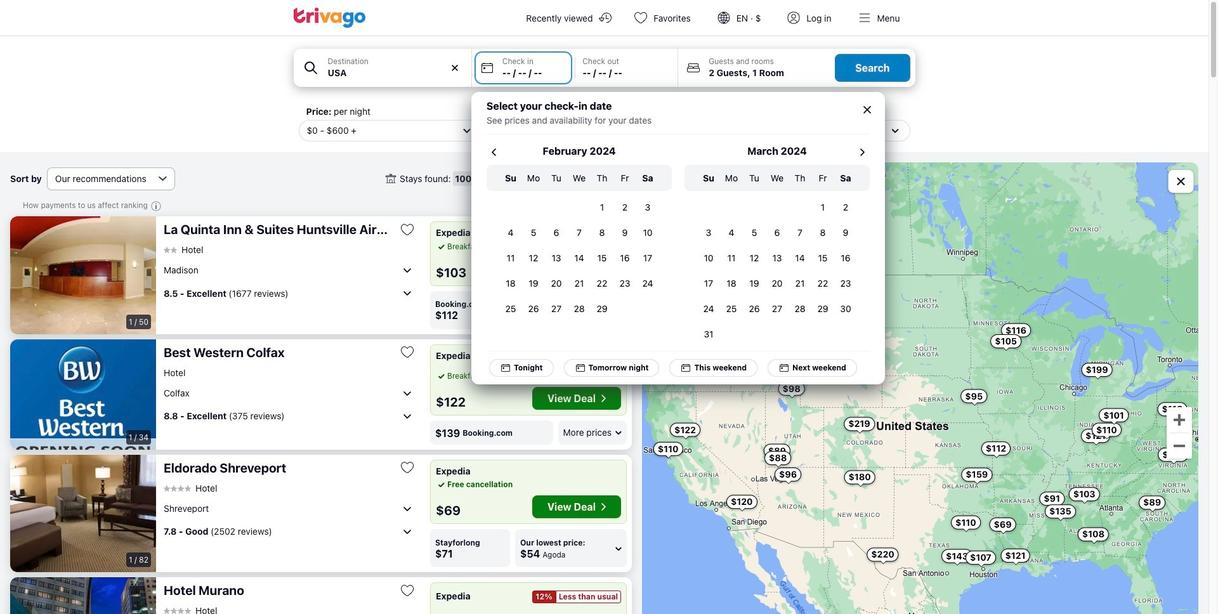 Task type: describe. For each thing, give the bounding box(es) containing it.
Where to? search field
[[328, 66, 464, 79]]

la quinta inn & suites huntsville airport madison, (madison, usa) image
[[10, 216, 156, 334]]

best western colfax, (colfax, usa) image
[[10, 339, 156, 450]]

trivago logo image
[[294, 8, 366, 28]]

eldorado shreveport, (shreveport, usa) image
[[10, 455, 156, 573]]

previous image
[[487, 144, 502, 160]]

hotel murano, (tacoma, usa) image
[[10, 578, 156, 614]]



Task type: locate. For each thing, give the bounding box(es) containing it.
None field
[[294, 49, 472, 87]]

map region
[[642, 163, 1199, 614]]

clear image
[[449, 62, 461, 74]]

next image
[[855, 144, 870, 160]]



Task type: vqa. For each thing, say whether or not it's contained in the screenshot.
trivago logo on the left of the page
yes



